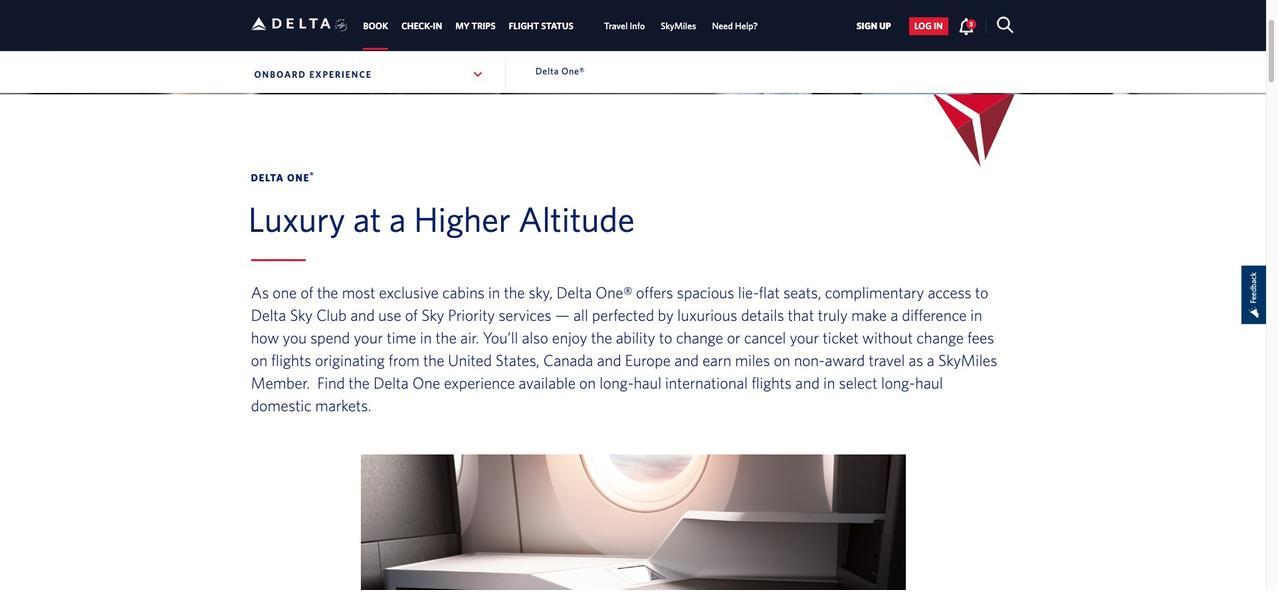 Task type: describe. For each thing, give the bounding box(es) containing it.
trips
[[472, 21, 496, 31]]

check-in
[[402, 21, 442, 31]]

and down most
[[351, 306, 375, 325]]

truly
[[818, 306, 848, 325]]

log in button
[[910, 17, 949, 35]]

check-
[[402, 21, 433, 31]]

fees
[[968, 329, 995, 347]]

onboard experience button
[[251, 58, 487, 91]]

1 long- from the left
[[600, 374, 634, 393]]

log
[[915, 21, 932, 32]]

tab list containing book
[[357, 0, 766, 50]]

in inside button
[[934, 21, 943, 32]]

delta air lines image
[[251, 3, 331, 44]]

my trips
[[456, 21, 496, 31]]

sign up link
[[852, 17, 897, 35]]

flight status
[[509, 21, 574, 31]]

spacious
[[677, 284, 735, 302]]

originating
[[315, 351, 385, 370]]

need help? link
[[712, 14, 758, 38]]

luxury at a higher altitude
[[248, 199, 635, 239]]

and down the non-
[[796, 374, 820, 393]]

domestic
[[251, 397, 312, 415]]

travel info link
[[604, 14, 645, 38]]

you'll
[[483, 329, 518, 347]]

0 vertical spatial a
[[389, 199, 406, 239]]

delta one ®
[[251, 170, 315, 184]]

at
[[353, 199, 382, 239]]

experience
[[310, 69, 372, 80]]

the up services
[[504, 284, 525, 302]]

canada
[[544, 351, 594, 370]]

1 horizontal spatial of
[[405, 306, 418, 325]]

or
[[727, 329, 741, 347]]

most
[[342, 284, 376, 302]]

by
[[658, 306, 674, 325]]

higher
[[414, 199, 511, 239]]

up
[[880, 21, 892, 32]]

find
[[317, 374, 345, 393]]

spend
[[310, 329, 350, 347]]

info
[[630, 21, 645, 31]]

from
[[389, 351, 420, 370]]

complimentary
[[825, 284, 925, 302]]

the down the originating
[[349, 374, 370, 393]]

time
[[387, 329, 416, 347]]

travel
[[604, 21, 628, 31]]

seats,
[[784, 284, 822, 302]]

available
[[519, 374, 576, 393]]

miles
[[736, 351, 770, 370]]

1 sky from the left
[[290, 306, 313, 325]]

0 horizontal spatial one®
[[562, 66, 585, 76]]

details
[[741, 306, 785, 325]]

skymiles inside as one of the most exclusive cabins in the sky, delta one® offers spacious lie-flat seats, complimentary access to delta sky club and use of sky priority services — all perfected by luxurious details that truly make a difference in how you spend your time in the air. you'll also enjoy the ability to change or cancel your ticket without change fees on flights originating from the united states, canada and europe and earn miles on non-award travel as a skymiles member.  find the delta one experience available on long-haul international flights and in select long-haul domestic markets.
[[939, 351, 998, 370]]

make
[[852, 306, 887, 325]]

in right cabins
[[488, 284, 500, 302]]

0 horizontal spatial of
[[301, 284, 314, 302]]

services
[[499, 306, 552, 325]]

delta down from
[[374, 374, 409, 393]]

how
[[251, 329, 279, 347]]

lie-
[[738, 284, 759, 302]]

flight status link
[[509, 14, 574, 38]]

access
[[928, 284, 972, 302]]

1 horizontal spatial to
[[976, 284, 989, 302]]

my
[[456, 21, 470, 31]]

2 long- from the left
[[882, 374, 916, 393]]

cabins
[[443, 284, 485, 302]]

need help?
[[712, 21, 758, 31]]

delta
[[251, 172, 284, 184]]

experience
[[444, 374, 515, 393]]

perfected
[[592, 306, 655, 325]]

states,
[[496, 351, 540, 370]]

non-
[[794, 351, 825, 370]]

in up fees at the right of the page
[[971, 306, 983, 325]]

award
[[825, 351, 865, 370]]

altitude
[[519, 199, 635, 239]]

also
[[522, 329, 549, 347]]

priority
[[448, 306, 495, 325]]

—
[[555, 306, 570, 325]]

sign
[[857, 21, 878, 32]]

as one of the most exclusive cabins in the sky, delta one® offers spacious lie-flat seats, complimentary access to delta sky club and use of sky priority services — all perfected by luxurious details that truly make a difference in how you spend your time in the air. you'll also enjoy the ability to change or cancel your ticket without change fees on flights originating from the united states, canada and europe and earn miles on non-award travel as a skymiles member.  find the delta one experience available on long-haul international flights and in select long-haul domestic markets.
[[251, 284, 998, 415]]

skymiles link
[[661, 14, 697, 38]]

europe
[[625, 351, 671, 370]]

select
[[839, 374, 878, 393]]

in down award
[[824, 374, 836, 393]]

flight
[[509, 21, 539, 31]]

the left air.
[[436, 329, 457, 347]]

status
[[541, 21, 574, 31]]

international
[[666, 374, 748, 393]]



Task type: vqa. For each thing, say whether or not it's contained in the screenshot.
meals suitable for those who need to manage blood sugar levels. foods excluded are high in sugars for example: syrups, jams, cakes and chocolate, unless specifically designed for diabetics.
no



Task type: locate. For each thing, give the bounding box(es) containing it.
sign up
[[857, 21, 892, 32]]

haul down as
[[916, 374, 944, 393]]

0 horizontal spatial to
[[659, 329, 673, 347]]

one
[[287, 172, 310, 184]]

travel
[[869, 351, 905, 370]]

2 change from the left
[[917, 329, 964, 347]]

long- down europe
[[600, 374, 634, 393]]

your up the originating
[[354, 329, 383, 347]]

0 vertical spatial to
[[976, 284, 989, 302]]

skymiles right info
[[661, 21, 697, 31]]

2 vertical spatial a
[[927, 351, 935, 370]]

3
[[970, 20, 973, 28]]

markets.
[[315, 397, 372, 415]]

luxury
[[248, 199, 345, 239]]

the down perfected
[[591, 329, 612, 347]]

united
[[448, 351, 492, 370]]

a up without
[[891, 306, 899, 325]]

of
[[301, 284, 314, 302], [405, 306, 418, 325]]

travel info
[[604, 21, 645, 31]]

book
[[363, 21, 388, 31]]

1 horizontal spatial haul
[[916, 374, 944, 393]]

1 vertical spatial of
[[405, 306, 418, 325]]

2 sky from the left
[[422, 306, 445, 325]]

1 horizontal spatial long-
[[882, 374, 916, 393]]

sky,
[[529, 284, 553, 302]]

flat
[[759, 284, 780, 302]]

to
[[976, 284, 989, 302], [659, 329, 673, 347]]

2 horizontal spatial on
[[774, 351, 791, 370]]

flights down you
[[271, 351, 311, 370]]

and up the international
[[675, 351, 699, 370]]

0 horizontal spatial long-
[[600, 374, 634, 393]]

long- down travel
[[882, 374, 916, 393]]

need
[[712, 21, 733, 31]]

0 horizontal spatial on
[[251, 351, 268, 370]]

and down ability
[[597, 351, 622, 370]]

all
[[574, 306, 589, 325]]

long-
[[600, 374, 634, 393], [882, 374, 916, 393]]

one
[[273, 284, 297, 302]]

the up club
[[317, 284, 338, 302]]

ticket
[[823, 329, 859, 347]]

book link
[[363, 14, 388, 38]]

on down canada
[[580, 374, 596, 393]]

haul
[[634, 374, 662, 393], [916, 374, 944, 393]]

in right "log" at the top right of the page
[[934, 21, 943, 32]]

0 vertical spatial of
[[301, 284, 314, 302]]

and
[[351, 306, 375, 325], [597, 351, 622, 370], [675, 351, 699, 370], [796, 374, 820, 393]]

of right use
[[405, 306, 418, 325]]

flights
[[271, 351, 311, 370], [752, 374, 792, 393]]

as
[[909, 351, 924, 370]]

to down by on the bottom right of page
[[659, 329, 673, 347]]

1 horizontal spatial on
[[580, 374, 596, 393]]

on left the non-
[[774, 351, 791, 370]]

a right as
[[927, 351, 935, 370]]

tab list
[[357, 0, 766, 50]]

0 vertical spatial flights
[[271, 351, 311, 370]]

as
[[251, 284, 269, 302]]

delta down flight status
[[536, 66, 559, 76]]

of right one
[[301, 284, 314, 302]]

club
[[316, 306, 347, 325]]

to right access
[[976, 284, 989, 302]]

difference
[[902, 306, 967, 325]]

air.
[[461, 329, 479, 347]]

change down difference
[[917, 329, 964, 347]]

0 vertical spatial one®
[[562, 66, 585, 76]]

exclusive
[[379, 284, 439, 302]]

1 horizontal spatial a
[[891, 306, 899, 325]]

skyteam image
[[335, 5, 348, 46]]

that
[[788, 306, 815, 325]]

sky down exclusive
[[422, 306, 445, 325]]

1 horizontal spatial one®
[[596, 284, 633, 302]]

a right "at"
[[389, 199, 406, 239]]

the up the one on the left bottom of the page
[[423, 351, 445, 370]]

use
[[379, 306, 402, 325]]

the
[[317, 284, 338, 302], [504, 284, 525, 302], [436, 329, 457, 347], [591, 329, 612, 347], [423, 351, 445, 370], [349, 374, 370, 393]]

change down luxurious
[[676, 329, 724, 347]]

one
[[413, 374, 440, 393]]

0 horizontal spatial haul
[[634, 374, 662, 393]]

skymiles down fees at the right of the page
[[939, 351, 998, 370]]

offers
[[636, 284, 674, 302]]

enjoy
[[552, 329, 588, 347]]

1 vertical spatial skymiles
[[939, 351, 998, 370]]

your
[[354, 329, 383, 347], [790, 329, 819, 347]]

your down that
[[790, 329, 819, 347]]

haul down europe
[[634, 374, 662, 393]]

onboard experience
[[254, 69, 372, 80]]

in
[[433, 21, 442, 31]]

1 haul from the left
[[634, 374, 662, 393]]

log in
[[915, 21, 943, 32]]

1 vertical spatial flights
[[752, 374, 792, 393]]

1 change from the left
[[676, 329, 724, 347]]

0 horizontal spatial your
[[354, 329, 383, 347]]

my trips link
[[456, 14, 496, 38]]

2 haul from the left
[[916, 374, 944, 393]]

delta up how
[[251, 306, 286, 325]]

flights down miles
[[752, 374, 792, 393]]

earn
[[703, 351, 732, 370]]

change
[[676, 329, 724, 347], [917, 329, 964, 347]]

one® up perfected
[[596, 284, 633, 302]]

onboard
[[254, 69, 306, 80]]

0 horizontal spatial change
[[676, 329, 724, 347]]

3 link
[[959, 17, 977, 35]]

you
[[283, 329, 307, 347]]

1 your from the left
[[354, 329, 383, 347]]

0 horizontal spatial a
[[389, 199, 406, 239]]

0 horizontal spatial sky
[[290, 306, 313, 325]]

cancel
[[745, 329, 786, 347]]

one®
[[562, 66, 585, 76], [596, 284, 633, 302]]

1 vertical spatial to
[[659, 329, 673, 347]]

luxury at a higher altitude main content
[[0, 170, 1267, 591]]

in
[[934, 21, 943, 32], [488, 284, 500, 302], [971, 306, 983, 325], [420, 329, 432, 347], [824, 374, 836, 393]]

delta
[[536, 66, 559, 76], [557, 284, 592, 302], [251, 306, 286, 325], [374, 374, 409, 393]]

help?
[[735, 21, 758, 31]]

1 horizontal spatial change
[[917, 329, 964, 347]]

delta one®
[[536, 66, 585, 76]]

on down how
[[251, 351, 268, 370]]

ability
[[616, 329, 656, 347]]

sky
[[290, 306, 313, 325], [422, 306, 445, 325]]

a
[[389, 199, 406, 239], [891, 306, 899, 325], [927, 351, 935, 370]]

0 vertical spatial skymiles
[[661, 21, 697, 31]]

check-in link
[[402, 14, 442, 38]]

sky up you
[[290, 306, 313, 325]]

1 horizontal spatial skymiles
[[939, 351, 998, 370]]

®
[[310, 170, 315, 179]]

in right time
[[420, 329, 432, 347]]

1 horizontal spatial sky
[[422, 306, 445, 325]]

one® down status
[[562, 66, 585, 76]]

1 horizontal spatial flights
[[752, 374, 792, 393]]

without
[[863, 329, 913, 347]]

on
[[251, 351, 268, 370], [774, 351, 791, 370], [580, 374, 596, 393]]

one® inside as one of the most exclusive cabins in the sky, delta one® offers spacious lie-flat seats, complimentary access to delta sky club and use of sky priority services — all perfected by luxurious details that truly make a difference in how you spend your time in the air. you'll also enjoy the ability to change or cancel your ticket without change fees on flights originating from the united states, canada and europe and earn miles on non-award travel as a skymiles member.  find the delta one experience available on long-haul international flights and in select long-haul domestic markets.
[[596, 284, 633, 302]]

0 horizontal spatial flights
[[271, 351, 311, 370]]

2 your from the left
[[790, 329, 819, 347]]

2 horizontal spatial a
[[927, 351, 935, 370]]

skymiles
[[661, 21, 697, 31], [939, 351, 998, 370]]

1 vertical spatial one®
[[596, 284, 633, 302]]

1 horizontal spatial your
[[790, 329, 819, 347]]

delta up all
[[557, 284, 592, 302]]

0 horizontal spatial skymiles
[[661, 21, 697, 31]]

1 vertical spatial a
[[891, 306, 899, 325]]



